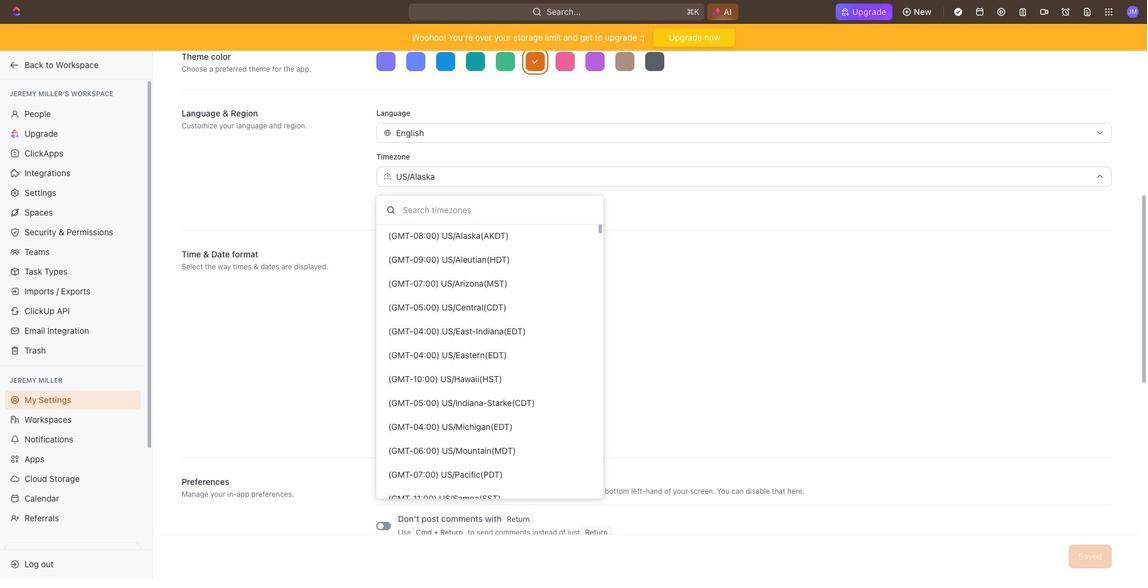 Task type: describe. For each thing, give the bounding box(es) containing it.
1 option from the left
[[376, 52, 396, 71]]

6 option from the left
[[526, 52, 545, 71]]

Search timezones text field
[[376, 196, 603, 225]]

3 option from the left
[[436, 52, 455, 71]]

9 option from the left
[[615, 52, 635, 71]]

7 option from the left
[[556, 52, 575, 71]]

2 option from the left
[[406, 52, 425, 71]]



Task type: vqa. For each thing, say whether or not it's contained in the screenshot.
third option from the right
yes



Task type: locate. For each thing, give the bounding box(es) containing it.
10 option from the left
[[645, 52, 664, 71]]

option
[[376, 52, 396, 71], [406, 52, 425, 71], [436, 52, 455, 71], [466, 52, 485, 71], [496, 52, 515, 71], [526, 52, 545, 71], [556, 52, 575, 71], [586, 52, 605, 71], [615, 52, 635, 71], [645, 52, 664, 71]]

None text field
[[396, 167, 1090, 186]]

5 option from the left
[[496, 52, 515, 71]]

list box
[[376, 52, 1112, 71]]

4 option from the left
[[466, 52, 485, 71]]

8 option from the left
[[586, 52, 605, 71]]



